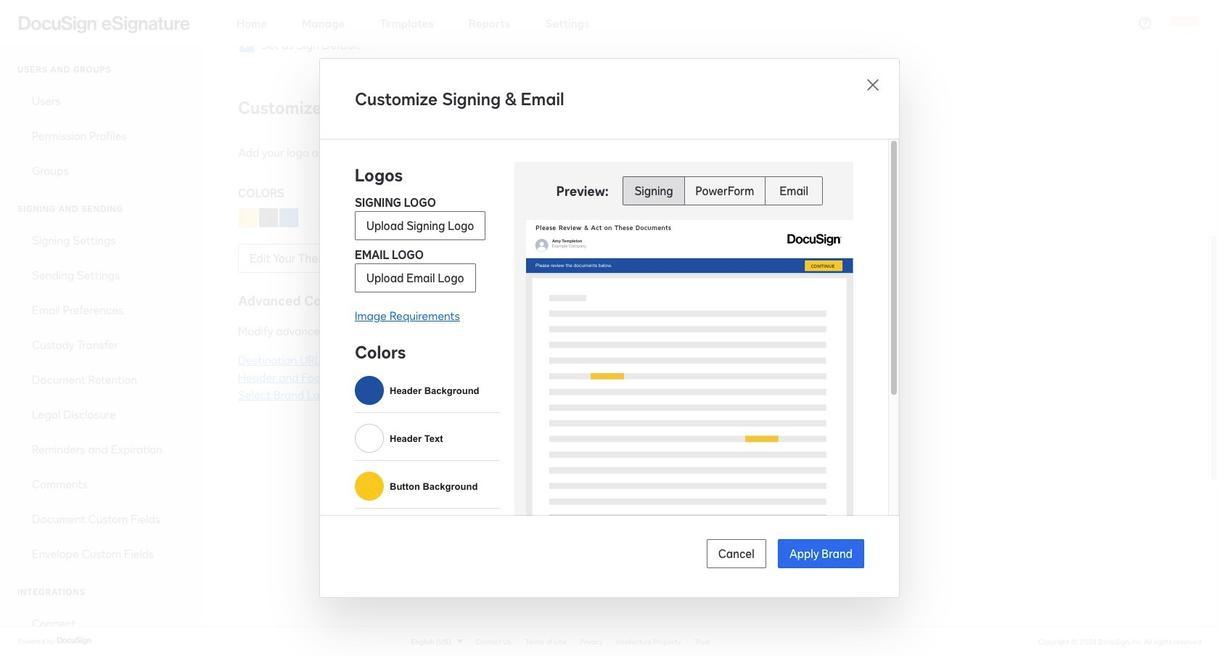 Task type: locate. For each thing, give the bounding box(es) containing it.
docusign image
[[57, 635, 93, 647]]

group
[[623, 176, 823, 205]]

signing and sending element
[[0, 223, 203, 571]]



Task type: vqa. For each thing, say whether or not it's contained in the screenshot.
Your uploaded profile image
yes



Task type: describe. For each thing, give the bounding box(es) containing it.
your uploaded profile image image
[[1170, 8, 1199, 37]]

users and groups element
[[0, 84, 203, 188]]

docusign admin image
[[19, 16, 190, 33]]



